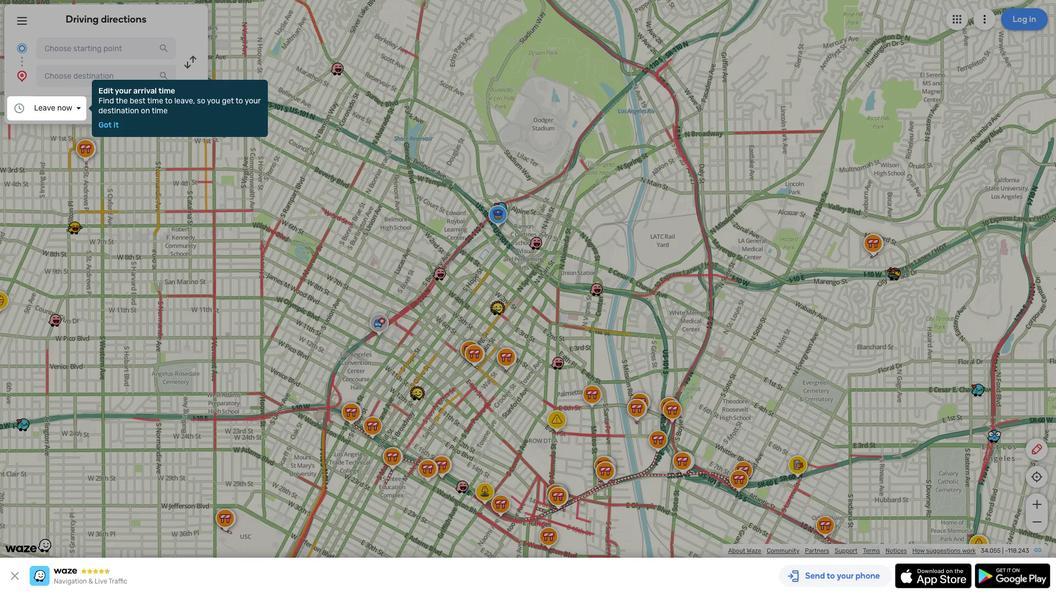 Task type: locate. For each thing, give the bounding box(es) containing it.
waze
[[747, 548, 762, 555]]

1 horizontal spatial to
[[236, 96, 243, 106]]

you
[[207, 96, 220, 106]]

leave now
[[34, 103, 72, 113]]

navigation & live traffic
[[54, 578, 127, 586]]

it
[[114, 121, 119, 130]]

time
[[159, 86, 175, 96], [147, 96, 163, 106], [152, 106, 168, 116]]

leave
[[34, 103, 55, 113]]

2 vertical spatial time
[[152, 106, 168, 116]]

traffic
[[109, 578, 127, 586]]

0 horizontal spatial your
[[115, 86, 132, 96]]

to left leave,
[[165, 96, 173, 106]]

1 horizontal spatial your
[[245, 96, 261, 106]]

edit
[[99, 86, 113, 96]]

0 horizontal spatial to
[[165, 96, 173, 106]]

118.243
[[1008, 548, 1030, 555]]

notices link
[[886, 548, 907, 555]]

the
[[116, 96, 128, 106]]

on
[[141, 106, 150, 116]]

work
[[963, 548, 976, 555]]

find
[[99, 96, 114, 106]]

navigation
[[54, 578, 87, 586]]

how suggestions work link
[[913, 548, 976, 555]]

terms
[[864, 548, 881, 555]]

so
[[197, 96, 205, 106]]

best
[[130, 96, 146, 106]]

your up the the
[[115, 86, 132, 96]]

support
[[835, 548, 858, 555]]

clock image
[[13, 102, 26, 115]]

0 vertical spatial time
[[159, 86, 175, 96]]

x image
[[8, 570, 21, 583]]

leave,
[[174, 96, 195, 106]]

|
[[1003, 548, 1004, 555]]

Choose starting point text field
[[36, 37, 176, 59]]

time right on
[[152, 106, 168, 116]]

community
[[767, 548, 800, 555]]

to right get
[[236, 96, 243, 106]]

arrival
[[133, 86, 157, 96]]

time up on
[[147, 96, 163, 106]]

to
[[165, 96, 173, 106], [236, 96, 243, 106]]

time up leave,
[[159, 86, 175, 96]]

your
[[115, 86, 132, 96], [245, 96, 261, 106]]

destination
[[99, 106, 139, 116]]

current location image
[[15, 42, 29, 55]]

your right get
[[245, 96, 261, 106]]



Task type: describe. For each thing, give the bounding box(es) containing it.
edit your arrival time find the best time to leave, so you get to your destination on time got it
[[99, 86, 261, 130]]

34.055
[[982, 548, 1001, 555]]

location image
[[15, 69, 29, 83]]

&
[[89, 578, 93, 586]]

2 to from the left
[[236, 96, 243, 106]]

about waze link
[[729, 548, 762, 555]]

about
[[729, 548, 746, 555]]

community link
[[767, 548, 800, 555]]

terms link
[[864, 548, 881, 555]]

zoom out image
[[1031, 516, 1044, 529]]

driving
[[66, 13, 99, 25]]

1 to from the left
[[165, 96, 173, 106]]

got it button
[[99, 121, 119, 130]]

about waze community partners support terms notices how suggestions work 34.055 | -118.243
[[729, 548, 1030, 555]]

Choose destination text field
[[36, 65, 176, 87]]

notices
[[886, 548, 907, 555]]

get
[[222, 96, 234, 106]]

directions
[[101, 13, 147, 25]]

link image
[[1034, 546, 1043, 555]]

now
[[57, 103, 72, 113]]

partners link
[[806, 548, 830, 555]]

1 vertical spatial time
[[147, 96, 163, 106]]

partners
[[806, 548, 830, 555]]

driving directions
[[66, 13, 147, 25]]

-
[[1006, 548, 1008, 555]]

support link
[[835, 548, 858, 555]]

zoom in image
[[1031, 498, 1044, 511]]

pencil image
[[1031, 443, 1044, 456]]

live
[[95, 578, 107, 586]]

suggestions
[[927, 548, 961, 555]]

1 vertical spatial your
[[245, 96, 261, 106]]

how
[[913, 548, 925, 555]]

0 vertical spatial your
[[115, 86, 132, 96]]

got
[[99, 121, 112, 130]]



Task type: vqa. For each thing, say whether or not it's contained in the screenshot.
the NC to the middle
no



